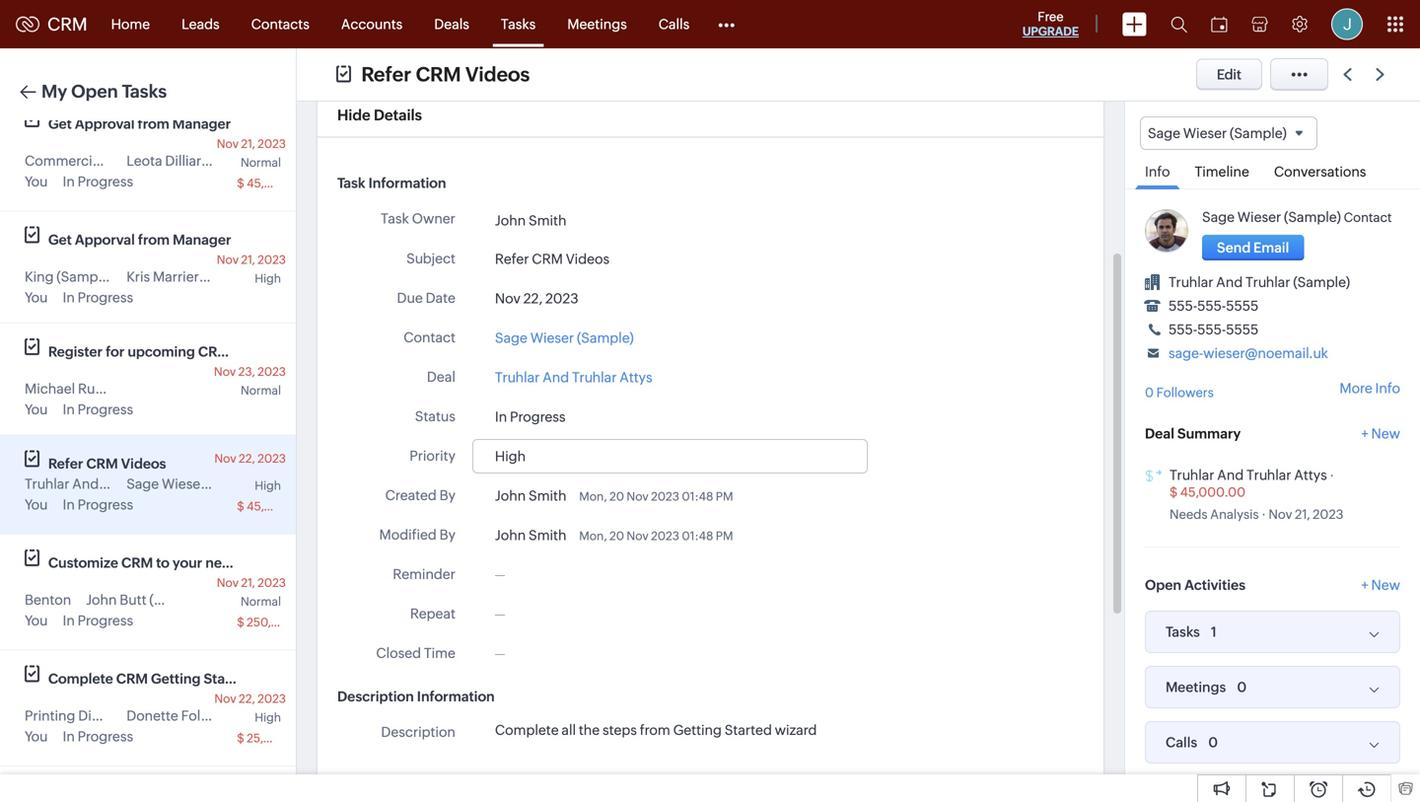 Task type: vqa. For each thing, say whether or not it's contained in the screenshot.


Task type: describe. For each thing, give the bounding box(es) containing it.
pm for modified by
[[716, 529, 733, 542]]

accounts
[[341, 16, 403, 32]]

task owner
[[381, 211, 456, 226]]

john right modified by
[[495, 527, 526, 543]]

2 5555 from the top
[[1227, 322, 1259, 338]]

contact inside sage wieser (sample) contact
[[1344, 210, 1393, 225]]

0 vertical spatial sage wieser (sample) link
[[1203, 209, 1342, 225]]

1 horizontal spatial getting
[[673, 722, 722, 738]]

1 5555 from the top
[[1227, 298, 1259, 314]]

in progress for complete crm getting started steps
[[63, 729, 133, 744]]

normal for webinars
[[241, 384, 281, 397]]

hide
[[337, 107, 371, 124]]

search image
[[1171, 16, 1188, 33]]

0 horizontal spatial refer
[[48, 456, 83, 472]]

1 vertical spatial ·
[[1262, 507, 1266, 522]]

you for register for upcoming crm webinars
[[25, 402, 48, 417]]

0 vertical spatial calls
[[659, 16, 690, 32]]

crm inside "customize crm to your needs nov 21, 2023"
[[121, 555, 153, 571]]

created by
[[385, 487, 456, 503]]

pm for created by
[[716, 490, 733, 503]]

0 horizontal spatial nov 22, 2023
[[214, 452, 286, 465]]

description for description information
[[337, 688, 414, 704]]

timeline
[[1195, 164, 1250, 180]]

mon, for modified by
[[579, 529, 607, 542]]

subject
[[407, 250, 456, 266]]

to
[[156, 555, 170, 571]]

more info link
[[1340, 380, 1401, 396]]

apporval
[[75, 232, 135, 248]]

45,000.00 for sage wieser (sample)
[[247, 500, 307, 513]]

1 horizontal spatial attys
[[620, 369, 653, 385]]

crm link
[[16, 14, 87, 34]]

repeat
[[410, 606, 456, 621]]

reminder
[[393, 566, 456, 582]]

webinars
[[233, 344, 295, 360]]

1 vertical spatial videos
[[566, 251, 610, 267]]

followers
[[1157, 385, 1214, 400]]

0 horizontal spatial 0
[[1145, 385, 1154, 400]]

in progress for refer crm videos
[[63, 497, 133, 513]]

activities
[[1185, 577, 1246, 593]]

0 for meetings
[[1237, 679, 1247, 695]]

due
[[397, 290, 423, 306]]

20 for modified by
[[610, 529, 624, 542]]

owner
[[412, 211, 456, 226]]

edit button
[[1197, 59, 1263, 90]]

by for created by
[[440, 487, 456, 503]]

home link
[[95, 0, 166, 48]]

manager for dilliard
[[172, 116, 231, 132]]

king
[[25, 269, 54, 285]]

high for sage wieser (sample)
[[255, 479, 281, 492]]

deal for deal
[[427, 369, 456, 385]]

2023 inside "get apporval from manager nov 21, 2023"
[[258, 253, 286, 266]]

modified by
[[379, 527, 456, 542]]

nov inside the register for upcoming crm webinars nov 23, 2023
[[214, 365, 236, 378]]

21, inside "customize crm to your needs nov 21, 2023"
[[241, 576, 255, 589]]

21, inside "get apporval from manager nov 21, 2023"
[[241, 253, 255, 266]]

john right owner
[[495, 212, 526, 228]]

open activities
[[1145, 577, 1246, 593]]

contacts link
[[235, 0, 325, 48]]

customize crm to your needs nov 21, 2023
[[48, 555, 286, 589]]

truhlar and truhlar attys · $ 45,000.00 needs analysis · nov 21, 2023
[[1170, 467, 1344, 522]]

high for donette foller (sample)
[[255, 711, 281, 724]]

you for get apporval from manager
[[25, 290, 48, 305]]

truhlar and truhlar (sample)
[[1169, 274, 1351, 290]]

description for description
[[381, 724, 456, 740]]

progress for customize crm to your needs
[[78, 613, 133, 628]]

get approval from manager nov 21, 2023
[[48, 116, 286, 150]]

getting inside complete crm getting started steps nov 22, 2023
[[151, 671, 201, 687]]

in progress for customize crm to your needs
[[63, 613, 133, 628]]

approval
[[75, 116, 135, 132]]

you for get approval from manager
[[25, 174, 48, 189]]

in for complete crm getting started steps
[[63, 729, 75, 744]]

22, inside complete crm getting started steps nov 22, 2023
[[239, 692, 255, 705]]

in right status
[[495, 409, 507, 425]]

0 horizontal spatial sage wieser (sample)
[[126, 476, 265, 492]]

0 vertical spatial truhlar and truhlar attys link
[[495, 367, 653, 388]]

in for refer crm videos
[[63, 497, 75, 513]]

1 horizontal spatial started
[[725, 722, 772, 738]]

2 new from the top
[[1372, 577, 1401, 593]]

progress for complete crm getting started steps
[[78, 729, 133, 744]]

free
[[1038, 9, 1064, 24]]

meetings link
[[552, 0, 643, 48]]

by for modified by
[[440, 527, 456, 542]]

2 horizontal spatial refer
[[495, 251, 529, 267]]

2023 inside the register for upcoming crm webinars nov 23, 2023
[[258, 365, 286, 378]]

conversations
[[1274, 164, 1367, 180]]

0 horizontal spatial sage wieser (sample) link
[[495, 327, 634, 348]]

steps inside complete crm getting started steps nov 22, 2023
[[255, 671, 291, 687]]

task for task information
[[337, 175, 366, 191]]

john smith for modified by
[[495, 527, 567, 543]]

wieser@noemail.uk
[[1204, 345, 1329, 361]]

0 vertical spatial info
[[1145, 164, 1170, 180]]

profile image
[[1332, 8, 1363, 40]]

(sample) inside 'sage wieser (sample)' field
[[1230, 125, 1287, 141]]

in progress right status
[[495, 409, 566, 425]]

due date
[[397, 290, 456, 306]]

leota dilliard (sample)
[[126, 153, 270, 169]]

$ inside truhlar and truhlar attys · $ 45,000.00 needs analysis · nov 21, 2023
[[1170, 485, 1178, 500]]

complete crm getting started steps nov 22, 2023
[[48, 671, 291, 705]]

created
[[385, 487, 437, 503]]

leads link
[[166, 0, 235, 48]]

$ for donette foller (sample)
[[237, 732, 244, 745]]

deal summary
[[1145, 426, 1241, 442]]

donette foller (sample)
[[126, 708, 277, 724]]

0 horizontal spatial videos
[[121, 456, 166, 472]]

in for get approval from manager
[[63, 174, 75, 189]]

register
[[48, 344, 103, 360]]

$ 45,000.00 for leota dilliard (sample)
[[237, 177, 307, 190]]

normal for needs
[[241, 595, 281, 608]]

from for approval
[[138, 116, 169, 132]]

closed
[[376, 645, 421, 661]]

customize
[[48, 555, 118, 571]]

michael
[[25, 381, 75, 397]]

25,000.00
[[247, 732, 306, 745]]

nov inside get approval from manager nov 21, 2023
[[217, 137, 239, 150]]

1
[[1211, 624, 1217, 640]]

2 555-555-5555 from the top
[[1169, 322, 1259, 338]]

in progress for get apporval from manager
[[63, 290, 133, 305]]

in for register for upcoming crm webinars
[[63, 402, 75, 417]]

1 vertical spatial truhlar and truhlar attys link
[[1170, 467, 1328, 483]]

you for complete crm getting started steps
[[25, 729, 48, 744]]

in for customize crm to your needs
[[63, 613, 75, 628]]

the
[[579, 722, 600, 738]]

description information
[[337, 688, 495, 704]]

in progress for register for upcoming crm webinars
[[63, 402, 133, 417]]

2 + from the top
[[1362, 577, 1369, 593]]

mon, 20 nov 2023 01:48 pm for modified by
[[579, 529, 733, 542]]

sage-wieser@noemail.uk
[[1169, 345, 1329, 361]]

1 vertical spatial refer crm videos
[[495, 251, 610, 267]]

1 vertical spatial tasks
[[122, 81, 167, 102]]

printing dimensions
[[25, 708, 154, 724]]

create menu element
[[1111, 0, 1159, 48]]

john butt (sample)
[[86, 592, 206, 608]]

crm inside the register for upcoming crm webinars nov 23, 2023
[[198, 344, 230, 360]]

calls link
[[643, 0, 706, 48]]

more
[[1340, 380, 1373, 396]]

closed time
[[376, 645, 456, 661]]

upgrade
[[1023, 25, 1079, 38]]

commercial press
[[25, 153, 140, 169]]

needs
[[205, 555, 246, 571]]

press
[[106, 153, 140, 169]]

1 + from the top
[[1362, 426, 1369, 442]]

date
[[426, 290, 456, 306]]

john right created by
[[495, 488, 526, 503]]

summary
[[1178, 426, 1241, 442]]

more info
[[1340, 380, 1401, 396]]

for
[[106, 344, 125, 360]]

dilliard
[[165, 153, 210, 169]]

sage-wieser@noemail.uk link
[[1169, 345, 1329, 361]]

+ new link
[[1362, 426, 1401, 452]]

0 vertical spatial ·
[[1330, 468, 1335, 483]]

upcoming
[[128, 344, 195, 360]]

1 555-555-5555 from the top
[[1169, 298, 1259, 314]]

status
[[415, 408, 456, 424]]

1 vertical spatial contact
[[404, 329, 456, 345]]

progress for refer crm videos
[[78, 497, 133, 513]]

dimensions
[[78, 708, 154, 724]]

edit
[[1217, 67, 1242, 82]]

1 vertical spatial meetings
[[1166, 679, 1227, 695]]

info link
[[1136, 150, 1180, 190]]

Other Modules field
[[706, 8, 748, 40]]

my open tasks
[[41, 81, 167, 102]]

2 vertical spatial refer crm videos
[[48, 456, 166, 472]]

sage-
[[1169, 345, 1204, 361]]

get apporval from manager nov 21, 2023
[[48, 232, 286, 266]]

get for get apporval from manager
[[48, 232, 72, 248]]

1 horizontal spatial tasks
[[501, 16, 536, 32]]

2023 inside truhlar and truhlar attys · $ 45,000.00 needs analysis · nov 21, 2023
[[1313, 507, 1344, 522]]

0 vertical spatial 22,
[[524, 290, 543, 306]]

nov inside truhlar and truhlar attys · $ 45,000.00 needs analysis · nov 21, 2023
[[1269, 507, 1293, 522]]

tasks link
[[485, 0, 552, 48]]

smith for modified by
[[529, 527, 567, 543]]



Task type: locate. For each thing, give the bounding box(es) containing it.
2 by from the top
[[440, 527, 456, 542]]

3 john smith from the top
[[495, 527, 567, 543]]

nov inside "customize crm to your needs nov 21, 2023"
[[217, 576, 239, 589]]

1 vertical spatial from
[[138, 232, 170, 248]]

1 horizontal spatial steps
[[603, 722, 637, 738]]

45,000.00 for leota dilliard (sample)
[[247, 177, 307, 190]]

you down michael
[[25, 402, 48, 417]]

description down closed
[[337, 688, 414, 704]]

next record image
[[1376, 68, 1389, 81]]

you down printing
[[25, 729, 48, 744]]

0 vertical spatial normal
[[241, 156, 281, 169]]

1 vertical spatial +
[[1362, 577, 1369, 593]]

0 horizontal spatial deal
[[427, 369, 456, 385]]

22,
[[524, 290, 543, 306], [239, 452, 255, 465], [239, 692, 255, 705]]

manager up leota dilliard (sample)
[[172, 116, 231, 132]]

2023 inside "customize crm to your needs nov 21, 2023"
[[258, 576, 286, 589]]

and
[[1217, 274, 1243, 290], [543, 369, 569, 385], [1218, 467, 1244, 483], [72, 476, 99, 492]]

steps down '$ 250,000.00'
[[255, 671, 291, 687]]

1 pm from the top
[[716, 490, 733, 503]]

description down description information
[[381, 724, 456, 740]]

23,
[[238, 365, 255, 378]]

1 vertical spatial steps
[[603, 722, 637, 738]]

0 vertical spatial new
[[1372, 426, 1401, 442]]

previous record image
[[1344, 68, 1353, 81]]

leads
[[182, 16, 220, 32]]

Sage Wieser (Sample) field
[[1140, 116, 1318, 150]]

you up benton
[[25, 497, 48, 513]]

nov inside "get apporval from manager nov 21, 2023"
[[217, 253, 239, 266]]

1 vertical spatial pm
[[716, 529, 733, 542]]

21, right analysis
[[1295, 507, 1311, 522]]

0 vertical spatial tasks
[[501, 16, 536, 32]]

manager inside "get apporval from manager nov 21, 2023"
[[173, 232, 231, 248]]

0 vertical spatial open
[[71, 81, 118, 102]]

0 horizontal spatial complete
[[48, 671, 113, 687]]

refer crm videos
[[361, 63, 530, 86], [495, 251, 610, 267], [48, 456, 166, 472]]

high
[[255, 272, 281, 285], [495, 448, 526, 464], [255, 479, 281, 492], [255, 711, 281, 724]]

steps right the
[[603, 722, 637, 738]]

your
[[173, 555, 202, 571]]

open left activities
[[1145, 577, 1182, 593]]

1 horizontal spatial sage wieser (sample)
[[495, 330, 634, 346]]

21, inside truhlar and truhlar attys · $ 45,000.00 needs analysis · nov 21, 2023
[[1295, 507, 1311, 522]]

from inside get approval from manager nov 21, 2023
[[138, 116, 169, 132]]

in down printing
[[63, 729, 75, 744]]

5 you from the top
[[25, 613, 48, 628]]

you down benton
[[25, 613, 48, 628]]

1 vertical spatial mon,
[[579, 529, 607, 542]]

in progress down king (sample)
[[63, 290, 133, 305]]

1 vertical spatial calls
[[1166, 734, 1198, 750]]

0 vertical spatial meetings
[[568, 16, 627, 32]]

21, inside get approval from manager nov 21, 2023
[[241, 137, 255, 150]]

2 $ 45,000.00 from the top
[[237, 500, 307, 513]]

you down king
[[25, 290, 48, 305]]

2 vertical spatial 0
[[1209, 734, 1218, 750]]

$ 45,000.00 up the needs
[[237, 500, 307, 513]]

from right the
[[640, 722, 671, 738]]

open
[[71, 81, 118, 102], [1145, 577, 1182, 593]]

information up task owner
[[369, 175, 446, 191]]

4 you from the top
[[25, 497, 48, 513]]

1 vertical spatial get
[[48, 232, 72, 248]]

$ left 250,000.00
[[237, 616, 244, 629]]

task down hide
[[337, 175, 366, 191]]

$ up the needs
[[237, 500, 244, 513]]

+ new
[[1362, 426, 1401, 442], [1362, 577, 1401, 593]]

0 horizontal spatial contact
[[404, 329, 456, 345]]

kris
[[126, 269, 150, 285]]

1 + new from the top
[[1362, 426, 1401, 442]]

$ up needs
[[1170, 485, 1178, 500]]

you for refer crm videos
[[25, 497, 48, 513]]

modified
[[379, 527, 437, 542]]

you for customize crm to your needs
[[25, 613, 48, 628]]

refer down michael
[[48, 456, 83, 472]]

get for get approval from manager
[[48, 116, 72, 132]]

sage inside field
[[1148, 125, 1181, 141]]

1 vertical spatial 22,
[[239, 452, 255, 465]]

0 followers
[[1145, 385, 1214, 400]]

details
[[374, 107, 422, 124]]

2 smith from the top
[[529, 488, 567, 503]]

1 horizontal spatial contact
[[1344, 210, 1393, 225]]

1 vertical spatial normal
[[241, 384, 281, 397]]

by right created
[[440, 487, 456, 503]]

0 horizontal spatial getting
[[151, 671, 201, 687]]

deal for deal summary
[[1145, 426, 1175, 442]]

get inside get approval from manager nov 21, 2023
[[48, 116, 72, 132]]

1 normal from the top
[[241, 156, 281, 169]]

progress
[[78, 174, 133, 189], [78, 290, 133, 305], [78, 402, 133, 417], [510, 409, 566, 425], [78, 497, 133, 513], [78, 613, 133, 628], [78, 729, 133, 744]]

info left timeline
[[1145, 164, 1170, 180]]

deals
[[434, 16, 469, 32]]

2023 inside complete crm getting started steps nov 22, 2023
[[258, 692, 286, 705]]

normal down 23, on the top left of page
[[241, 384, 281, 397]]

22, right date
[[524, 290, 543, 306]]

1 horizontal spatial ·
[[1330, 468, 1335, 483]]

calls
[[659, 16, 690, 32], [1166, 734, 1198, 750]]

0 horizontal spatial open
[[71, 81, 118, 102]]

2 20 from the top
[[610, 529, 624, 542]]

john smith
[[495, 212, 567, 228], [495, 488, 567, 503], [495, 527, 567, 543]]

nov
[[217, 137, 239, 150], [217, 253, 239, 266], [495, 290, 521, 306], [214, 365, 236, 378], [214, 452, 236, 465], [627, 490, 649, 503], [1269, 507, 1293, 522], [627, 529, 649, 542], [217, 576, 239, 589], [214, 692, 236, 705]]

sage wieser (sample) inside field
[[1148, 125, 1287, 141]]

priority
[[410, 448, 456, 464]]

get up king (sample)
[[48, 232, 72, 248]]

mon, 20 nov 2023 01:48 pm for created by
[[579, 490, 733, 503]]

john smith for created by
[[495, 488, 567, 503]]

calendar image
[[1211, 16, 1228, 32]]

2 mon, 20 nov 2023 01:48 pm from the top
[[579, 529, 733, 542]]

task down task information in the top of the page
[[381, 211, 409, 226]]

1 vertical spatial complete
[[495, 722, 559, 738]]

1 horizontal spatial complete
[[495, 722, 559, 738]]

create menu image
[[1123, 12, 1147, 36]]

20 for created by
[[610, 490, 624, 503]]

search element
[[1159, 0, 1200, 48]]

timeline link
[[1185, 150, 1260, 189]]

1 new from the top
[[1372, 426, 1401, 442]]

1 by from the top
[[440, 487, 456, 503]]

1 vertical spatial truhlar and truhlar attys
[[25, 476, 182, 492]]

complete inside complete crm getting started steps nov 22, 2023
[[48, 671, 113, 687]]

0 horizontal spatial ·
[[1262, 507, 1266, 522]]

0 vertical spatial get
[[48, 116, 72, 132]]

1 smith from the top
[[529, 212, 567, 228]]

$ for leota dilliard (sample)
[[237, 177, 244, 190]]

normal for nov
[[241, 156, 281, 169]]

manager for marrier
[[173, 232, 231, 248]]

21, down the needs
[[241, 576, 255, 589]]

complete up "printing dimensions"
[[48, 671, 113, 687]]

1 $ 45,000.00 from the top
[[237, 177, 307, 190]]

(sample)
[[1230, 125, 1287, 141], [213, 153, 270, 169], [1285, 209, 1342, 225], [57, 269, 113, 285], [202, 269, 259, 285], [1294, 274, 1351, 290], [577, 330, 634, 346], [110, 381, 167, 397], [208, 476, 265, 492], [149, 592, 206, 608], [220, 708, 277, 724]]

2 vertical spatial from
[[640, 722, 671, 738]]

information for description information
[[417, 688, 495, 704]]

information for task information
[[369, 175, 446, 191]]

refer right subject
[[495, 251, 529, 267]]

you down commercial at the left top of the page
[[25, 174, 48, 189]]

free upgrade
[[1023, 9, 1079, 38]]

by right modified
[[440, 527, 456, 542]]

deal down 0 followers at right top
[[1145, 426, 1175, 442]]

1 vertical spatial by
[[440, 527, 456, 542]]

1 vertical spatial open
[[1145, 577, 1182, 593]]

getting left wizard
[[673, 722, 722, 738]]

register for upcoming crm webinars nov 23, 2023
[[48, 344, 295, 378]]

0 vertical spatial information
[[369, 175, 446, 191]]

1 horizontal spatial nov 22, 2023
[[495, 290, 579, 306]]

nov 22, 2023
[[495, 290, 579, 306], [214, 452, 286, 465]]

$ 25,000.00
[[237, 732, 306, 745]]

information
[[369, 175, 446, 191], [417, 688, 495, 704]]

michael ruta (sample)
[[25, 381, 167, 397]]

benton
[[25, 592, 71, 608]]

None button
[[1203, 235, 1305, 261]]

1 vertical spatial refer
[[495, 251, 529, 267]]

hide details
[[337, 107, 422, 124]]

0 vertical spatial + new
[[1362, 426, 1401, 442]]

from for apporval
[[138, 232, 170, 248]]

getting up foller
[[151, 671, 201, 687]]

6 you from the top
[[25, 729, 48, 744]]

in down michael
[[63, 402, 75, 417]]

marrier
[[153, 269, 199, 285]]

5555 down truhlar and truhlar (sample)
[[1227, 298, 1259, 314]]

1 john smith from the top
[[495, 212, 567, 228]]

01:48 for created by
[[682, 490, 714, 503]]

in progress down michael ruta (sample) on the left of page
[[63, 402, 133, 417]]

sage
[[1148, 125, 1181, 141], [1203, 209, 1235, 225], [495, 330, 528, 346], [126, 476, 159, 492]]

in up customize
[[63, 497, 75, 513]]

home
[[111, 16, 150, 32]]

in progress down butt
[[63, 613, 133, 628]]

in down king (sample)
[[63, 290, 75, 305]]

2 vertical spatial videos
[[121, 456, 166, 472]]

555-555-5555 down truhlar and truhlar (sample) 'link' in the top right of the page
[[1169, 298, 1259, 314]]

0 horizontal spatial truhlar and truhlar attys
[[25, 476, 182, 492]]

2 pm from the top
[[716, 529, 733, 542]]

0 horizontal spatial info
[[1145, 164, 1170, 180]]

time
[[424, 645, 456, 661]]

0 vertical spatial videos
[[466, 63, 530, 86]]

0 vertical spatial truhlar and truhlar attys
[[495, 369, 653, 385]]

contact down the conversations
[[1344, 210, 1393, 225]]

21, up kris marrier (sample)
[[241, 253, 255, 266]]

and inside truhlar and truhlar attys · $ 45,000.00 needs analysis · nov 21, 2023
[[1218, 467, 1244, 483]]

king (sample)
[[25, 269, 113, 285]]

in for get apporval from manager
[[63, 290, 75, 305]]

0 vertical spatial nov 22, 2023
[[495, 290, 579, 306]]

0 vertical spatial steps
[[255, 671, 291, 687]]

0 vertical spatial getting
[[151, 671, 201, 687]]

1 horizontal spatial videos
[[466, 63, 530, 86]]

22, up $ 25,000.00
[[239, 692, 255, 705]]

3 normal from the top
[[241, 595, 281, 608]]

2 horizontal spatial attys
[[1295, 467, 1328, 483]]

1 horizontal spatial deal
[[1145, 426, 1175, 442]]

started left wizard
[[725, 722, 772, 738]]

from
[[138, 116, 169, 132], [138, 232, 170, 248], [640, 722, 671, 738]]

1 vertical spatial new
[[1372, 577, 1401, 593]]

$ for sage wieser (sample)
[[237, 500, 244, 513]]

0 vertical spatial $ 45,000.00
[[237, 177, 307, 190]]

tasks up get approval from manager nov 21, 2023
[[122, 81, 167, 102]]

2 vertical spatial smith
[[529, 527, 567, 543]]

from inside "get apporval from manager nov 21, 2023"
[[138, 232, 170, 248]]

1 vertical spatial info
[[1376, 380, 1401, 396]]

5555 up sage-wieser@noemail.uk "link"
[[1227, 322, 1259, 338]]

2 vertical spatial normal
[[241, 595, 281, 608]]

conversations link
[[1265, 150, 1377, 189]]

in progress for get approval from manager
[[63, 174, 133, 189]]

meetings left calls link in the left of the page
[[568, 16, 627, 32]]

profile element
[[1320, 0, 1375, 48]]

my
[[41, 81, 67, 102]]

1 horizontal spatial 0
[[1209, 734, 1218, 750]]

refer up hide details
[[361, 63, 412, 86]]

started inside complete crm getting started steps nov 22, 2023
[[204, 671, 252, 687]]

0 vertical spatial +
[[1362, 426, 1369, 442]]

tasks left 1
[[1166, 624, 1200, 640]]

get inside "get apporval from manager nov 21, 2023"
[[48, 232, 72, 248]]

0 vertical spatial sage wieser (sample)
[[1148, 125, 1287, 141]]

deal up status
[[427, 369, 456, 385]]

$ down leota dilliard (sample)
[[237, 177, 244, 190]]

$ 45,000.00 down leota dilliard (sample)
[[237, 177, 307, 190]]

contact
[[1344, 210, 1393, 225], [404, 329, 456, 345]]

22, down 23, on the top left of page
[[239, 452, 255, 465]]

meetings down 1
[[1166, 679, 1227, 695]]

you
[[25, 174, 48, 189], [25, 290, 48, 305], [25, 402, 48, 417], [25, 497, 48, 513], [25, 613, 48, 628], [25, 729, 48, 744]]

2 horizontal spatial tasks
[[1166, 624, 1200, 640]]

1 horizontal spatial task
[[381, 211, 409, 226]]

sage wieser (sample) contact
[[1203, 209, 1393, 225]]

$ 250,000.00
[[237, 616, 314, 629]]

complete
[[48, 671, 113, 687], [495, 722, 559, 738]]

attys
[[620, 369, 653, 385], [1295, 467, 1328, 483], [149, 476, 182, 492]]

0 vertical spatial complete
[[48, 671, 113, 687]]

1 vertical spatial + new
[[1362, 577, 1401, 593]]

complete left all
[[495, 722, 559, 738]]

nov inside complete crm getting started steps nov 22, 2023
[[214, 692, 236, 705]]

in progress up customize
[[63, 497, 133, 513]]

attys inside truhlar and truhlar attys · $ 45,000.00 needs analysis · nov 21, 2023
[[1295, 467, 1328, 483]]

ruta
[[78, 381, 107, 397]]

smith for created by
[[529, 488, 567, 503]]

new
[[1372, 426, 1401, 442], [1372, 577, 1401, 593]]

info
[[1145, 164, 1170, 180], [1376, 380, 1401, 396]]

250,000.00
[[247, 616, 314, 629]]

normal up '$ 250,000.00'
[[241, 595, 281, 608]]

mon, for created by
[[579, 490, 607, 503]]

2 + new from the top
[[1362, 577, 1401, 593]]

0 vertical spatial manager
[[172, 116, 231, 132]]

1 horizontal spatial truhlar and truhlar attys
[[495, 369, 653, 385]]

in progress down commercial press
[[63, 174, 133, 189]]

in down commercial at the left top of the page
[[63, 174, 75, 189]]

in down benton
[[63, 613, 75, 628]]

manager
[[172, 116, 231, 132], [173, 232, 231, 248]]

0 vertical spatial smith
[[529, 212, 567, 228]]

task for task owner
[[381, 211, 409, 226]]

0 vertical spatial 0
[[1145, 385, 1154, 400]]

tasks right deals link at the left of page
[[501, 16, 536, 32]]

accounts link
[[325, 0, 419, 48]]

information down time
[[417, 688, 495, 704]]

crm inside complete crm getting started steps nov 22, 2023
[[116, 671, 148, 687]]

1 vertical spatial mon, 20 nov 2023 01:48 pm
[[579, 529, 733, 542]]

2 get from the top
[[48, 232, 72, 248]]

45,000.00 inside truhlar and truhlar attys · $ 45,000.00 needs analysis · nov 21, 2023
[[1181, 485, 1246, 500]]

0 vertical spatial started
[[204, 671, 252, 687]]

truhlar
[[1169, 274, 1214, 290], [1246, 274, 1291, 290], [495, 369, 540, 385], [572, 369, 617, 385], [1170, 467, 1215, 483], [1247, 467, 1292, 483], [25, 476, 70, 492], [102, 476, 147, 492]]

nov 22, 2023 right date
[[495, 290, 579, 306]]

0
[[1145, 385, 1154, 400], [1237, 679, 1247, 695], [1209, 734, 1218, 750]]

info right more
[[1376, 380, 1401, 396]]

description
[[337, 688, 414, 704], [381, 724, 456, 740]]

started up donette foller (sample)
[[204, 671, 252, 687]]

0 vertical spatial 01:48
[[682, 490, 714, 503]]

analysis
[[1211, 507, 1259, 522]]

nov 22, 2023 down 23, on the top left of page
[[214, 452, 286, 465]]

task information
[[337, 175, 446, 191]]

0 for calls
[[1209, 734, 1218, 750]]

1 01:48 from the top
[[682, 490, 714, 503]]

$
[[237, 177, 244, 190], [1170, 485, 1178, 500], [237, 500, 244, 513], [237, 616, 244, 629], [237, 732, 244, 745]]

progress for get approval from manager
[[78, 174, 133, 189]]

pm
[[716, 490, 733, 503], [716, 529, 733, 542]]

2 vertical spatial refer
[[48, 456, 83, 472]]

1 vertical spatial task
[[381, 211, 409, 226]]

contacts
[[251, 16, 310, 32]]

progress for get apporval from manager
[[78, 290, 133, 305]]

refer
[[361, 63, 412, 86], [495, 251, 529, 267], [48, 456, 83, 472]]

manager inside get approval from manager nov 21, 2023
[[172, 116, 231, 132]]

2023 inside get approval from manager nov 21, 2023
[[258, 137, 286, 150]]

task
[[337, 175, 366, 191], [381, 211, 409, 226]]

1 you from the top
[[25, 174, 48, 189]]

$ 45,000.00
[[237, 177, 307, 190], [237, 500, 307, 513]]

complete for complete all the steps from getting started wizard
[[495, 722, 559, 738]]

0 vertical spatial refer crm videos
[[361, 63, 530, 86]]

0 vertical spatial mon, 20 nov 2023 01:48 pm
[[579, 490, 733, 503]]

0 horizontal spatial task
[[337, 175, 366, 191]]

01:48 for modified by
[[682, 529, 714, 542]]

open up approval
[[71, 81, 118, 102]]

555-555-5555 up 'sage-'
[[1169, 322, 1259, 338]]

from up leota at the left top
[[138, 116, 169, 132]]

manager up kris marrier (sample)
[[173, 232, 231, 248]]

complete for complete crm getting started steps nov 22, 2023
[[48, 671, 113, 687]]

sage wieser (sample)
[[1148, 125, 1287, 141], [495, 330, 634, 346], [126, 476, 265, 492]]

in progress down "printing dimensions"
[[63, 729, 133, 744]]

3 smith from the top
[[529, 527, 567, 543]]

tasks
[[501, 16, 536, 32], [122, 81, 167, 102], [1166, 624, 1200, 640]]

complete all the steps from getting started wizard
[[495, 722, 817, 738]]

0 vertical spatial deal
[[427, 369, 456, 385]]

crm
[[47, 14, 87, 34], [416, 63, 461, 86], [532, 251, 563, 267], [198, 344, 230, 360], [86, 456, 118, 472], [121, 555, 153, 571], [116, 671, 148, 687]]

1 vertical spatial 555-555-5555
[[1169, 322, 1259, 338]]

in
[[63, 174, 75, 189], [63, 290, 75, 305], [63, 402, 75, 417], [495, 409, 507, 425], [63, 497, 75, 513], [63, 613, 75, 628], [63, 729, 75, 744]]

commercial
[[25, 153, 103, 169]]

kris marrier (sample)
[[126, 269, 259, 285]]

truhlar and truhlar (sample) link
[[1169, 274, 1351, 290]]

normal
[[241, 156, 281, 169], [241, 384, 281, 397], [241, 595, 281, 608]]

2 john smith from the top
[[495, 488, 567, 503]]

2 01:48 from the top
[[682, 529, 714, 542]]

0 vertical spatial by
[[440, 487, 456, 503]]

progress for register for upcoming crm webinars
[[78, 402, 133, 417]]

1 horizontal spatial calls
[[1166, 734, 1198, 750]]

0 horizontal spatial meetings
[[568, 16, 627, 32]]

deals link
[[419, 0, 485, 48]]

1 mon, from the top
[[579, 490, 607, 503]]

wieser inside field
[[1184, 125, 1227, 141]]

$ for john butt (sample)
[[237, 616, 244, 629]]

3 you from the top
[[25, 402, 48, 417]]

getting
[[151, 671, 201, 687], [673, 722, 722, 738]]

0 vertical spatial 555-555-5555
[[1169, 298, 1259, 314]]

0 horizontal spatial tasks
[[122, 81, 167, 102]]

1 vertical spatial smith
[[529, 488, 567, 503]]

normal right dilliard
[[241, 156, 281, 169]]

logo image
[[16, 16, 39, 32]]

21, up leota dilliard (sample)
[[241, 137, 255, 150]]

2 mon, from the top
[[579, 529, 607, 542]]

from up kris
[[138, 232, 170, 248]]

+
[[1362, 426, 1369, 442], [1362, 577, 1369, 593]]

high for kris marrier (sample)
[[255, 272, 281, 285]]

started
[[204, 671, 252, 687], [725, 722, 772, 738]]

1 get from the top
[[48, 116, 72, 132]]

1 vertical spatial getting
[[673, 722, 722, 738]]

2 normal from the top
[[241, 384, 281, 397]]

$ left the 25,000.00
[[237, 732, 244, 745]]

1 vertical spatial $ 45,000.00
[[237, 500, 307, 513]]

0 horizontal spatial attys
[[149, 476, 182, 492]]

john left butt
[[86, 592, 117, 608]]

john
[[495, 212, 526, 228], [495, 488, 526, 503], [495, 527, 526, 543], [86, 592, 117, 608]]

$ 45,000.00 for sage wieser (sample)
[[237, 500, 307, 513]]

1 20 from the top
[[610, 490, 624, 503]]

contact down due date
[[404, 329, 456, 345]]

get down 'my'
[[48, 116, 72, 132]]

0 vertical spatial refer
[[361, 63, 412, 86]]

0 vertical spatial 5555
[[1227, 298, 1259, 314]]

2 you from the top
[[25, 290, 48, 305]]

1 mon, 20 nov 2023 01:48 pm from the top
[[579, 490, 733, 503]]

0 horizontal spatial started
[[204, 671, 252, 687]]



